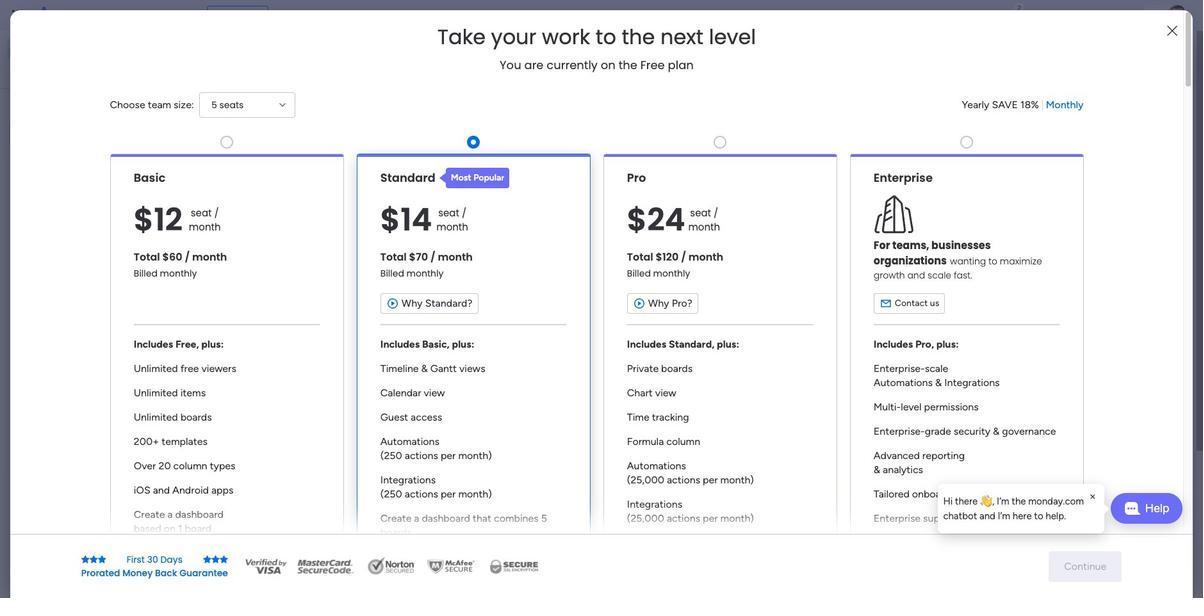 Task type: vqa. For each thing, say whether or not it's contained in the screenshot.
Add view image
no



Task type: locate. For each thing, give the bounding box(es) containing it.
section head
[[439, 168, 510, 188]]

chat bot icon image
[[1124, 502, 1140, 515]]

templates image image
[[965, 258, 1134, 346]]

verified by visa image
[[243, 557, 288, 576]]

dialog
[[938, 484, 1105, 534]]

getting started element
[[953, 467, 1146, 518]]

2 star image from the left
[[90, 555, 98, 564]]

terry turtle image
[[1167, 5, 1188, 26], [267, 527, 292, 552]]

see plans image
[[213, 8, 224, 22]]

standard tier selected option
[[357, 154, 590, 578]]

option
[[8, 38, 156, 59], [8, 60, 156, 81], [0, 152, 163, 154]]

0 horizontal spatial star image
[[98, 555, 106, 564]]

terry turtle image
[[267, 573, 292, 598]]

notifications image
[[976, 9, 989, 22]]

heading
[[438, 26, 756, 49]]

2 element
[[366, 483, 381, 498], [366, 483, 381, 498]]

terry turtle image up verified by visa image
[[267, 527, 292, 552]]

0 horizontal spatial terry turtle image
[[267, 527, 292, 552]]

1 horizontal spatial terry turtle image
[[1167, 5, 1188, 26]]

update feed image
[[1004, 9, 1017, 22]]

0 vertical spatial option
[[8, 38, 156, 59]]

1 star image from the left
[[81, 555, 90, 564]]

tier options list box
[[110, 131, 1084, 578]]

check circle image
[[973, 137, 981, 146]]

list box
[[0, 150, 163, 456]]

0 vertical spatial add to favorites image
[[887, 234, 900, 247]]

pro tier selected option
[[603, 154, 837, 578]]

star image
[[98, 555, 106, 564], [203, 555, 211, 564]]

mastercard secure code image
[[293, 557, 358, 576]]

close recently visited image
[[236, 104, 252, 120]]

1 horizontal spatial add to favorites image
[[887, 234, 900, 247]]

remove from favorites image
[[435, 234, 448, 247]]

1 horizontal spatial star image
[[203, 555, 211, 564]]

enterprise tier selected option
[[850, 154, 1084, 578]]

basic tier selected option
[[110, 154, 344, 578]]

1 vertical spatial option
[[8, 60, 156, 81]]

2 image
[[1014, 1, 1025, 15]]

1 star image from the left
[[98, 555, 106, 564]]

terry turtle image right "help" icon
[[1167, 5, 1188, 26]]

add to favorites image
[[887, 234, 900, 247], [435, 391, 448, 404]]

invite members image
[[1032, 9, 1045, 22]]

0 vertical spatial terry turtle image
[[1167, 5, 1188, 26]]

search everything image
[[1092, 9, 1105, 22]]

star image
[[81, 555, 90, 564], [90, 555, 98, 564], [211, 555, 220, 564], [220, 555, 228, 564]]

1 vertical spatial terry turtle image
[[267, 527, 292, 552]]

help center element
[[953, 529, 1146, 580]]

1 vertical spatial add to favorites image
[[435, 391, 448, 404]]



Task type: describe. For each thing, give the bounding box(es) containing it.
help image
[[1120, 9, 1133, 22]]

4 star image from the left
[[220, 555, 228, 564]]

public dashboard image
[[705, 234, 719, 248]]

component image
[[705, 254, 716, 266]]

circle o image
[[973, 153, 981, 163]]

select product image
[[12, 9, 24, 22]]

ssl encrypted image
[[482, 557, 546, 576]]

norton secured image
[[363, 557, 420, 576]]

billing cycle selection group
[[962, 98, 1084, 112]]

section head inside standard tier selected 'option'
[[439, 168, 510, 188]]

3 star image from the left
[[211, 555, 220, 564]]

mcafee secure image
[[425, 557, 477, 576]]

2 star image from the left
[[203, 555, 211, 564]]

monday marketplace image
[[1060, 9, 1073, 22]]

2 vertical spatial option
[[0, 152, 163, 154]]

0 horizontal spatial add to favorites image
[[435, 391, 448, 404]]

quick search results list box
[[236, 120, 923, 447]]



